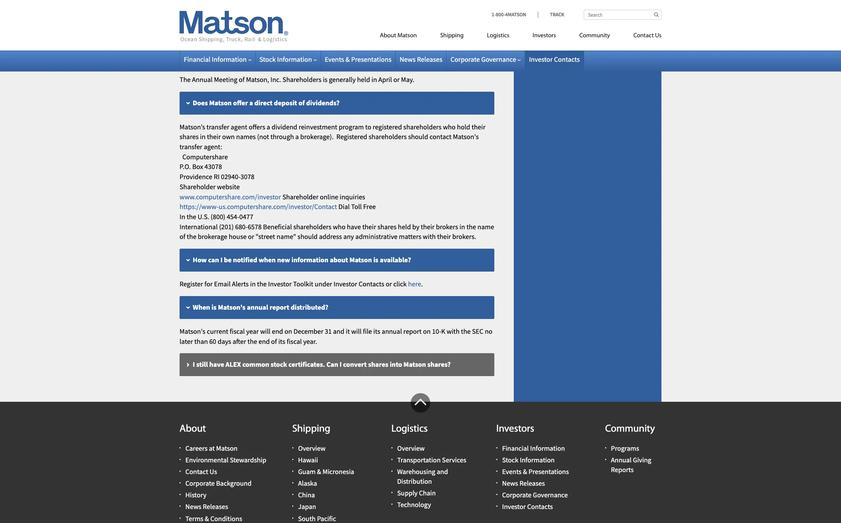 Task type: describe. For each thing, give the bounding box(es) containing it.
shares up available?
[[378, 222, 397, 231]]

through
[[271, 132, 294, 141]]

or inside matson's transfer agent offers a dividend reinvestment program to registered shareholders who hold their shares in their own names (not through a brokerage).  registered shareholders should contact matson's transfer agent: computershare p.o. box 43078 providence ri 02940-3078 shareholder website www.computershare.com/investor shareholder online inquiries https://www-us.computershare.com/investor/contact dial toll free in the u.s. (800) 454-0477 international (201) 680-6578  beneficial shareholders who have their shares held by their brokers in the name of the brokerage house or "street name" should address any administrative matters with their brokers.
[[248, 232, 254, 241]]

2 vertical spatial should
[[298, 232, 318, 241]]

email
[[214, 280, 231, 289]]

direct
[[255, 98, 273, 107]]

have inside matson's transfer agent offers a dividend reinvestment program to registered shareholders who hold their shares in their own names (not through a brokerage).  registered shareholders should contact matson's transfer agent: computershare p.o. box 43078 providence ri 02940-3078 shareholder website www.computershare.com/investor shareholder online inquiries https://www-us.computershare.com/investor/contact dial toll free in the u.s. (800) 454-0477 international (201) 680-6578  beneficial shareholders who have their shares held by their brokers in the name of the brokerage house or "street name" should address any administrative matters with their brokers.
[[347, 222, 361, 231]]

0 vertical spatial shareholder
[[180, 182, 216, 191]]

presentations inside financial information stock information events & presentations news releases corporate governance investor contacts
[[529, 468, 569, 477]]

may.
[[401, 75, 415, 84]]

international inside in the u.s. (800) 454-0477 international (201) 680-6578  beneficial shareholders who have their shares held by their brokers in the name of the brokerage house or "street name" should address any administrative matters with their brokers.
[[180, 18, 218, 27]]

1 vertical spatial should
[[409, 132, 429, 141]]

by inside in the u.s. (800) 454-0477 international (201) 680-6578  beneficial shareholders who have their shares held by their brokers in the name of the brokerage house or "street name" should address any administrative matters with their brokers.
[[413, 18, 420, 27]]

meeting inside tab
[[270, 51, 295, 60]]

here link
[[408, 280, 422, 289]]

matters inside in the u.s. (800) 454-0477 international (201) 680-6578  beneficial shareholders who have their shares held by their brokers in the name of the brokerage house or "street name" should address any administrative matters with their brokers.
[[399, 28, 422, 37]]

file
[[363, 327, 372, 336]]

shareholders up contact
[[404, 122, 442, 131]]

2 will from the left
[[352, 327, 362, 336]]

1-800-4matson link
[[492, 11, 538, 18]]

how can i be notified when new information about matson is available? tab
[[180, 249, 495, 272]]

of inside matson's current fiscal year will end on december 31 and it will file its annual report on 10-k with the sec no later than 60 days after the end of its fiscal year.
[[271, 337, 277, 346]]

1 vertical spatial who
[[443, 122, 456, 131]]

free
[[364, 202, 376, 211]]

1 vertical spatial transfer
[[180, 142, 203, 151]]

toll
[[352, 202, 362, 211]]

guam
[[298, 468, 316, 477]]

history link
[[186, 491, 207, 500]]

supply
[[398, 489, 418, 498]]

0 horizontal spatial i
[[193, 360, 195, 369]]

(800) inside in the u.s. (800) 454-0477 international (201) 680-6578  beneficial shareholders who have their shares held by their brokers in the name of the brokerage house or "street name" should address any administrative matters with their brokers.
[[211, 8, 226, 17]]

& inside financial information stock information events & presentations news releases corporate governance investor contacts
[[523, 468, 528, 477]]

1 vertical spatial community
[[606, 425, 656, 435]]

matson left 'offer'
[[209, 98, 232, 107]]

matson's down matson image
[[218, 51, 246, 60]]

can
[[208, 256, 219, 265]]

when is matson's annual report distributed? tab
[[180, 296, 495, 320]]

investor contacts link for right financial information link
[[503, 503, 553, 512]]

micronesia
[[323, 468, 355, 477]]

2 horizontal spatial i
[[340, 360, 342, 369]]

corporate governance
[[451, 55, 517, 64]]

when
[[259, 256, 276, 265]]

financial information
[[184, 55, 247, 64]]

matson's inside matson's transfer agent offers a dividend reinvestment program to registered shareholders who hold their shares in their own names (not through a brokerage).  registered shareholders should contact matson's transfer agent: computershare p.o. box 43078 providence ri 02940-3078 shareholder website www.computershare.com/investor shareholder online inquiries https://www-us.computershare.com/investor/contact dial toll free in the u.s. (800) 454-0477 international (201) 680-6578  beneficial shareholders who have their shares held by their brokers in the name of the brokerage house or "street name" should address any administrative matters with their brokers.
[[453, 132, 479, 141]]

stock information link for top financial information link events & presentations link
[[260, 55, 317, 64]]

corporate governance link for investor contacts link related to right financial information link
[[503, 491, 568, 500]]

0 horizontal spatial governance
[[482, 55, 517, 64]]

beneficial inside matson's transfer agent offers a dividend reinvestment program to registered shareholders who hold their shares in their own names (not through a brokerage).  registered shareholders should contact matson's transfer agent: computershare p.o. box 43078 providence ri 02940-3078 shareholder website www.computershare.com/investor shareholder online inquiries https://www-us.computershare.com/investor/contact dial toll free in the u.s. (800) 454-0477 international (201) 680-6578  beneficial shareholders who have their shares held by their brokers in the name of the brokerage house or "street name" should address any administrative matters with their brokers.
[[263, 222, 292, 231]]

report inside tab
[[270, 303, 290, 312]]

6578 inside in the u.s. (800) 454-0477 international (201) 680-6578  beneficial shareholders who have their shares held by their brokers in the name of the brokerage house or "street name" should address any administrative matters with their brokers.
[[248, 18, 262, 27]]

annual inside tab
[[247, 51, 269, 60]]

brokerage inside matson's transfer agent offers a dividend reinvestment program to registered shareholders who hold their shares in their own names (not through a brokerage).  registered shareholders should contact matson's transfer agent: computershare p.o. box 43078 providence ri 02940-3078 shareholder website www.computershare.com/investor shareholder online inquiries https://www-us.computershare.com/investor/contact dial toll free in the u.s. (800) 454-0477 international (201) 680-6578  beneficial shareholders who have their shares held by their brokers in the name of the brokerage house or "street name" should address any administrative matters with their brokers.
[[198, 232, 228, 241]]

hawaii
[[298, 456, 318, 465]]

matson right about
[[350, 256, 372, 265]]

name" inside in the u.s. (800) 454-0477 international (201) 680-6578  beneficial shareholders who have their shares held by their brokers in the name of the brokerage house or "street name" should address any administrative matters with their brokers.
[[277, 28, 296, 37]]

when for when is matson's annual report distributed?
[[193, 303, 210, 312]]

(not
[[257, 132, 269, 141]]

notified
[[233, 256, 257, 265]]

matson image
[[180, 11, 289, 43]]

inquiries
[[340, 192, 366, 201]]

the inside how can i be notified when new information about matson is available? 'tab panel'
[[257, 280, 267, 289]]

japan
[[298, 503, 316, 512]]

corporate governance link for top financial information link's investor contacts link
[[451, 55, 521, 64]]

when is matson's annual meeting of shareholders? tab panel
[[180, 75, 495, 85]]

0 vertical spatial contacts
[[555, 55, 580, 64]]

sec
[[472, 327, 484, 336]]

common
[[243, 360, 269, 369]]

logistics inside top menu navigation
[[487, 33, 510, 39]]

than
[[195, 337, 208, 346]]

certificates.
[[289, 360, 325, 369]]

& inside overview hawaii guam & micronesia alaska china japan south pacific
[[317, 468, 322, 477]]

computershare
[[183, 152, 228, 161]]

warehousing
[[398, 468, 436, 477]]

own
[[222, 132, 235, 141]]

in inside matson's transfer agent offers a dividend reinvestment program to registered shareholders who hold their shares in their own names (not through a brokerage).  registered shareholders should contact matson's transfer agent: computershare p.o. box 43078 providence ri 02940-3078 shareholder website www.computershare.com/investor shareholder online inquiries https://www-us.computershare.com/investor/contact dial toll free in the u.s. (800) 454-0477 international (201) 680-6578  beneficial shareholders who have their shares held by their brokers in the name of the brokerage house or "street name" should address any administrative matters with their brokers.
[[180, 212, 185, 221]]

generally
[[329, 75, 356, 84]]

0 vertical spatial financial information link
[[184, 55, 252, 64]]

how can i be notified when new information about matson is available? tab panel
[[180, 279, 495, 289]]

0 vertical spatial end
[[272, 327, 283, 336]]

is left available?
[[374, 256, 379, 265]]

any inside matson's transfer agent offers a dividend reinvestment program to registered shareholders who hold their shares in their own names (not through a brokerage).  registered shareholders should contact matson's transfer agent: computershare p.o. box 43078 providence ri 02940-3078 shareholder website www.computershare.com/investor shareholder online inquiries https://www-us.computershare.com/investor/contact dial toll free in the u.s. (800) 454-0477 international (201) 680-6578  beneficial shareholders who have their shares held by their brokers in the name of the brokerage house or "street name" should address any administrative matters with their brokers.
[[344, 232, 354, 241]]

beneficial inside in the u.s. (800) 454-0477 international (201) 680-6578  beneficial shareholders who have their shares held by their brokers in the name of the brokerage house or "street name" should address any administrative matters with their brokers.
[[263, 18, 292, 27]]

held inside matson's transfer agent offers a dividend reinvestment program to registered shareholders who hold their shares in their own names (not through a brokerage).  registered shareholders should contact matson's transfer agent: computershare p.o. box 43078 providence ri 02940-3078 shareholder website www.computershare.com/investor shareholder online inquiries https://www-us.computershare.com/investor/contact dial toll free in the u.s. (800) 454-0477 international (201) 680-6578  beneficial shareholders who have their shares held by their brokers in the name of the brokerage house or "street name" should address any administrative matters with their brokers.
[[398, 222, 411, 231]]

administrative inside matson's transfer agent offers a dividend reinvestment program to registered shareholders who hold their shares in their own names (not through a brokerage).  registered shareholders should contact matson's transfer agent: computershare p.o. box 43078 providence ri 02940-3078 shareholder website www.computershare.com/investor shareholder online inquiries https://www-us.computershare.com/investor/contact dial toll free in the u.s. (800) 454-0477 international (201) 680-6578  beneficial shareholders who have their shares held by their brokers in the name of the brokerage house or "street name" should address any administrative matters with their brokers.
[[356, 232, 398, 241]]

Search search field
[[584, 10, 662, 20]]

https://www-us.computershare.com/investor/contact link
[[180, 202, 337, 211]]

matson's down alerts
[[218, 303, 246, 312]]

program
[[339, 122, 364, 131]]

when is matson's annual report distributed? tab panel
[[180, 327, 495, 347]]

contact inside careers at matson environmental stewardship contact us corporate background history news releases terms & conditions
[[186, 468, 208, 477]]

after
[[233, 337, 246, 346]]

.
[[422, 280, 423, 289]]

of inside matson's transfer agent offers a dividend reinvestment program to registered shareholders who hold their shares in their own names (not through a brokerage).  registered shareholders should contact matson's transfer agent: computershare p.o. box 43078 providence ri 02940-3078 shareholder website www.computershare.com/investor shareholder online inquiries https://www-us.computershare.com/investor/contact dial toll free in the u.s. (800) 454-0477 international (201) 680-6578  beneficial shareholders who have their shares held by their brokers in the name of the brokerage house or "street name" should address any administrative matters with their brokers.
[[180, 232, 186, 241]]

information for stock information
[[277, 55, 312, 64]]

releases inside financial information stock information events & presentations news releases corporate governance investor contacts
[[520, 479, 545, 488]]

corporate background link
[[186, 479, 252, 488]]

events & presentations link for top financial information link
[[325, 55, 392, 64]]

careers
[[186, 444, 208, 453]]

1 horizontal spatial financial information link
[[503, 444, 565, 453]]

2 vertical spatial who
[[333, 222, 346, 231]]

held inside when is matson's annual meeting of shareholders? tab panel
[[357, 75, 370, 84]]

overview hawaii guam & micronesia alaska china japan south pacific
[[298, 444, 355, 523]]

news inside financial information stock information events & presentations news releases corporate governance investor contacts
[[503, 479, 519, 488]]

0 horizontal spatial fiscal
[[230, 327, 245, 336]]

and inside matson's current fiscal year will end on december 31 and it will file its annual report on 10-k with the sec no later than 60 days after the end of its fiscal year.
[[333, 327, 345, 336]]

online
[[320, 192, 339, 201]]

10-
[[432, 327, 442, 336]]

corporate inside financial information stock information events & presentations news releases corporate governance investor contacts
[[503, 491, 532, 500]]

about for about matson
[[380, 33, 397, 39]]

p.o.
[[180, 162, 191, 171]]

1 horizontal spatial fiscal
[[287, 337, 302, 346]]

no
[[485, 327, 493, 336]]

investor inside financial information stock information events & presentations news releases corporate governance investor contacts
[[503, 503, 526, 512]]

680- inside matson's transfer agent offers a dividend reinvestment program to registered shareholders who hold their shares in their own names (not through a brokerage).  registered shareholders should contact matson's transfer agent: computershare p.o. box 43078 providence ri 02940-3078 shareholder website www.computershare.com/investor shareholder online inquiries https://www-us.computershare.com/investor/contact dial toll free in the u.s. (800) 454-0477 international (201) 680-6578  beneficial shareholders who have their shares held by their brokers in the name of the brokerage house or "street name" should address any administrative matters with their brokers.
[[235, 222, 248, 231]]

services
[[442, 456, 467, 465]]

guam & micronesia link
[[298, 468, 355, 477]]

stewardship
[[230, 456, 267, 465]]

administrative inside in the u.s. (800) 454-0477 international (201) 680-6578  beneficial shareholders who have their shares held by their brokers in the name of the brokerage house or "street name" should address any administrative matters with their brokers.
[[356, 28, 398, 37]]

into
[[390, 360, 403, 369]]

dividends?
[[306, 98, 340, 107]]

shareholders
[[283, 75, 322, 84]]

0 horizontal spatial end
[[259, 337, 270, 346]]

programs annual giving reports
[[612, 444, 652, 475]]

with inside matson's transfer agent offers a dividend reinvestment program to registered shareholders who hold their shares in their own names (not through a brokerage).  registered shareholders should contact matson's transfer agent: computershare p.o. box 43078 providence ri 02940-3078 shareholder website www.computershare.com/investor shareholder online inquiries https://www-us.computershare.com/investor/contact dial toll free in the u.s. (800) 454-0477 international (201) 680-6578  beneficial shareholders who have their shares held by their brokers in the name of the brokerage house or "street name" should address any administrative matters with their brokers.
[[423, 232, 436, 241]]

contacts inside how can i be notified when new information about matson is available? 'tab panel'
[[359, 280, 385, 289]]

dial
[[339, 202, 350, 211]]

1 on from the left
[[285, 327, 292, 336]]

alaska link
[[298, 479, 317, 488]]

shipping inside shipping link
[[441, 33, 464, 39]]

does
[[193, 98, 208, 107]]

how
[[193, 256, 207, 265]]

registered
[[373, 122, 402, 131]]

footer containing about
[[0, 394, 842, 524]]

releases inside careers at matson environmental stewardship contact us corporate background history news releases terms & conditions
[[203, 503, 228, 512]]

4matson
[[506, 11, 527, 18]]

and inside 'overview transportation services warehousing and distribution supply chain technology'
[[437, 468, 448, 477]]

information
[[292, 256, 329, 265]]

in inside in the u.s. (800) 454-0477 international (201) 680-6578  beneficial shareholders who have their shares held by their brokers in the name of the brokerage house or "street name" should address any administrative matters with their brokers.
[[460, 18, 466, 27]]

3078
[[241, 172, 255, 181]]

alex
[[226, 360, 241, 369]]

new
[[277, 256, 290, 265]]

1 vertical spatial logistics
[[392, 425, 428, 435]]

later
[[180, 337, 193, 346]]

brokers. inside in the u.s. (800) 454-0477 international (201) 680-6578  beneficial shareholders who have their shares held by their brokers in the name of the brokerage house or "street name" should address any administrative matters with their brokers.
[[453, 28, 477, 37]]

meeting inside tab panel
[[214, 75, 238, 84]]

1 horizontal spatial corporate
[[451, 55, 480, 64]]

for
[[205, 280, 213, 289]]

be
[[224, 256, 232, 265]]

i still have alex common stock certificates.  can i convert shares into matson shares? tab
[[180, 354, 495, 377]]

still
[[196, 360, 208, 369]]

to
[[366, 122, 372, 131]]

alerts
[[232, 280, 249, 289]]

annual for programs
[[612, 456, 632, 465]]

0 horizontal spatial presentations
[[351, 55, 392, 64]]

annual inside matson's current fiscal year will end on december 31 and it will file its annual report on 10-k with the sec no later than 60 days after the end of its fiscal year.
[[382, 327, 402, 336]]

800-
[[496, 11, 506, 18]]

does matson offer a direct deposit of dividends? tab panel
[[180, 122, 495, 242]]

(800) inside matson's transfer agent offers a dividend reinvestment program to registered shareholders who hold their shares in their own names (not through a brokerage).  registered shareholders should contact matson's transfer agent: computershare p.o. box 43078 providence ri 02940-3078 shareholder website www.computershare.com/investor shareholder online inquiries https://www-us.computershare.com/investor/contact dial toll free in the u.s. (800) 454-0477 international (201) 680-6578  beneficial shareholders who have their shares held by their brokers in the name of the brokerage house or "street name" should address any administrative matters with their brokers.
[[211, 212, 226, 221]]

0 vertical spatial events
[[325, 55, 344, 64]]

the
[[180, 75, 191, 84]]

shares down 'matson's'
[[180, 132, 199, 141]]

2 horizontal spatial a
[[296, 132, 299, 141]]

environmental stewardship link
[[186, 456, 267, 465]]

0 vertical spatial releases
[[417, 55, 443, 64]]

u.s. inside matson's transfer agent offers a dividend reinvestment program to registered shareholders who hold their shares in their own names (not through a brokerage).  registered shareholders should contact matson's transfer agent: computershare p.o. box 43078 providence ri 02940-3078 shareholder website www.computershare.com/investor shareholder online inquiries https://www-us.computershare.com/investor/contact dial toll free in the u.s. (800) 454-0477 international (201) 680-6578  beneficial shareholders who have their shares held by their brokers in the name of the brokerage house or "street name" should address any administrative matters with their brokers.
[[198, 212, 209, 221]]

0 vertical spatial news
[[400, 55, 416, 64]]

inc.
[[271, 75, 281, 84]]

year
[[246, 327, 259, 336]]

matson's
[[180, 122, 205, 131]]

about matson link
[[369, 29, 429, 45]]

website
[[217, 182, 240, 191]]

0477 inside in the u.s. (800) 454-0477 international (201) 680-6578  beneficial shareholders who have their shares held by their brokers in the name of the brokerage house or "street name" should address any administrative matters with their brokers.
[[240, 8, 254, 17]]

0 horizontal spatial news releases link
[[186, 503, 228, 512]]

matson's current fiscal year will end on december 31 and it will file its annual report on 10-k with the sec no later than 60 days after the end of its fiscal year.
[[180, 327, 493, 346]]

register
[[180, 280, 203, 289]]

terms & conditions link
[[186, 515, 242, 523]]

careers at matson link
[[186, 444, 238, 453]]

https://www-
[[180, 202, 219, 211]]

or inside 'tab panel'
[[386, 280, 392, 289]]

annual inside tab
[[247, 303, 268, 312]]

454- inside in the u.s. (800) 454-0477 international (201) 680-6578  beneficial shareholders who have their shares held by their brokers in the name of the brokerage house or "street name" should address any administrative matters with their brokers.
[[227, 8, 240, 17]]

offer
[[233, 98, 248, 107]]



Task type: vqa. For each thing, say whether or not it's contained in the screenshot.
628-
no



Task type: locate. For each thing, give the bounding box(es) containing it.
china link
[[298, 491, 315, 500]]

track
[[550, 11, 565, 18]]

1 horizontal spatial a
[[267, 122, 270, 131]]

annual
[[247, 303, 268, 312], [382, 327, 402, 336]]

2 vertical spatial contacts
[[528, 503, 553, 512]]

a
[[250, 98, 253, 107], [267, 122, 270, 131], [296, 132, 299, 141]]

680-
[[235, 18, 248, 27], [235, 222, 248, 231]]

have inside tab
[[209, 360, 224, 369]]

2 brokerage from the top
[[198, 232, 228, 241]]

registered
[[337, 132, 368, 141]]

in the u.s. (800) 454-0477 international (201) 680-6578  beneficial shareholders who have their shares held by their brokers in the name of the brokerage house or "street name" should address any administrative matters with their brokers.
[[180, 8, 495, 37]]

31
[[325, 327, 332, 336]]

1 overview link from the left
[[298, 444, 326, 453]]

"street up when
[[256, 232, 275, 241]]

click
[[394, 280, 407, 289]]

matters up available?
[[399, 232, 422, 241]]

name"
[[277, 28, 296, 37], [277, 232, 296, 241]]

1 vertical spatial meeting
[[214, 75, 238, 84]]

0 vertical spatial its
[[374, 327, 381, 336]]

any inside in the u.s. (800) 454-0477 international (201) 680-6578  beneficial shareholders who have their shares held by their brokers in the name of the brokerage house or "street name" should address any administrative matters with their brokers.
[[344, 28, 354, 37]]

2 overview link from the left
[[398, 444, 425, 453]]

2 6578 from the top
[[248, 222, 262, 231]]

community inside community link
[[580, 33, 611, 39]]

2 horizontal spatial corporate
[[503, 491, 532, 500]]

2 vertical spatial held
[[398, 222, 411, 231]]

1 horizontal spatial on
[[423, 327, 431, 336]]

matson up the "environmental stewardship" link
[[216, 444, 238, 453]]

about up events & presentations
[[380, 33, 397, 39]]

name" up "stock information"
[[277, 28, 296, 37]]

of inside tab panel
[[239, 75, 245, 84]]

address up how can i be notified when new information about matson is available? tab
[[319, 232, 342, 241]]

name" up "new"
[[277, 232, 296, 241]]

shipping link
[[429, 29, 476, 45]]

0 vertical spatial news releases link
[[400, 55, 443, 64]]

0 vertical spatial international
[[180, 18, 218, 27]]

will
[[260, 327, 271, 336], [352, 327, 362, 336]]

0 horizontal spatial annual
[[247, 303, 268, 312]]

financial inside financial information stock information events & presentations news releases corporate governance investor contacts
[[503, 444, 529, 453]]

and left it
[[333, 327, 345, 336]]

on
[[285, 327, 292, 336], [423, 327, 431, 336]]

administrative
[[356, 28, 398, 37], [356, 232, 398, 241]]

(201) inside in the u.s. (800) 454-0477 international (201) 680-6578  beneficial shareholders who have their shares held by their brokers in the name of the brokerage house or "street name" should address any administrative matters with their brokers.
[[219, 18, 234, 27]]

2 administrative from the top
[[356, 232, 398, 241]]

about
[[380, 33, 397, 39], [180, 425, 206, 435]]

year.
[[304, 337, 317, 346]]

will right year
[[260, 327, 271, 336]]

stock information
[[260, 55, 312, 64]]

0 horizontal spatial transfer
[[180, 142, 203, 151]]

(201) inside matson's transfer agent offers a dividend reinvestment program to registered shareholders who hold their shares in their own names (not through a brokerage).  registered shareholders should contact matson's transfer agent: computershare p.o. box 43078 providence ri 02940-3078 shareholder website www.computershare.com/investor shareholder online inquiries https://www-us.computershare.com/investor/contact dial toll free in the u.s. (800) 454-0477 international (201) 680-6578  beneficial shareholders who have their shares held by their brokers in the name of the brokerage house or "street name" should address any administrative matters with their brokers.
[[219, 222, 234, 231]]

its up stock
[[279, 337, 286, 346]]

1 vertical spatial when
[[193, 303, 210, 312]]

0 vertical spatial fiscal
[[230, 327, 245, 336]]

2 vertical spatial have
[[209, 360, 224, 369]]

offers
[[249, 122, 266, 131]]

2 name from the top
[[478, 222, 495, 231]]

supply chain link
[[398, 489, 436, 498]]

1 horizontal spatial logistics
[[487, 33, 510, 39]]

is down for at the bottom left of page
[[212, 303, 217, 312]]

stock
[[271, 360, 287, 369]]

43078
[[205, 162, 222, 171]]

who inside in the u.s. (800) 454-0477 international (201) 680-6578  beneficial shareholders who have their shares held by their brokers in the name of the brokerage house or "street name" should address any administrative matters with their brokers.
[[333, 18, 346, 27]]

shipping up news releases
[[441, 33, 464, 39]]

i right can
[[340, 360, 342, 369]]

agent:
[[204, 142, 222, 151]]

contact us
[[634, 33, 662, 39]]

1 horizontal spatial contact us link
[[622, 29, 662, 45]]

investor
[[530, 55, 553, 64], [268, 280, 292, 289], [334, 280, 358, 289], [503, 503, 526, 512]]

1 vertical spatial report
[[404, 327, 422, 336]]

matters up news releases
[[399, 28, 422, 37]]

matson's up later
[[180, 327, 206, 336]]

annual right the
[[192, 75, 213, 84]]

1 horizontal spatial stock information link
[[503, 456, 555, 465]]

events
[[325, 55, 344, 64], [503, 468, 522, 477]]

warehousing and distribution link
[[398, 468, 448, 486]]

0 vertical spatial (800)
[[211, 8, 226, 17]]

1 brokers from the top
[[436, 18, 459, 27]]

brokerage up can
[[198, 232, 228, 241]]

(201) down www.computershare.com/investor link
[[219, 222, 234, 231]]

1 vertical spatial events
[[503, 468, 522, 477]]

"street inside matson's transfer agent offers a dividend reinvestment program to registered shareholders who hold their shares in their own names (not through a brokerage).  registered shareholders should contact matson's transfer agent: computershare p.o. box 43078 providence ri 02940-3078 shareholder website www.computershare.com/investor shareholder online inquiries https://www-us.computershare.com/investor/contact dial toll free in the u.s. (800) 454-0477 international (201) 680-6578  beneficial shareholders who have their shares held by their brokers in the name of the brokerage house or "street name" should address any administrative matters with their brokers.
[[256, 232, 275, 241]]

2 brokers. from the top
[[453, 232, 477, 241]]

distributed?
[[291, 303, 329, 312]]

events & presentations link
[[325, 55, 392, 64], [503, 468, 569, 477]]

who up contact
[[443, 122, 456, 131]]

i left the still
[[193, 360, 195, 369]]

should left contact
[[409, 132, 429, 141]]

transfer up computershare
[[180, 142, 203, 151]]

1 beneficial from the top
[[263, 18, 292, 27]]

have right the still
[[209, 360, 224, 369]]

1 horizontal spatial news
[[400, 55, 416, 64]]

2 horizontal spatial contacts
[[555, 55, 580, 64]]

beneficial
[[263, 18, 292, 27], [263, 222, 292, 231]]

shareholders inside in the u.s. (800) 454-0477 international (201) 680-6578  beneficial shareholders who have their shares held by their brokers in the name of the brokerage house or "street name" should address any administrative matters with their brokers.
[[294, 18, 332, 27]]

a up (not
[[267, 122, 270, 131]]

contact inside top menu navigation
[[634, 33, 654, 39]]

1 horizontal spatial news releases link
[[400, 55, 443, 64]]

1 vertical spatial presentations
[[529, 468, 569, 477]]

overview link up transportation on the bottom of page
[[398, 444, 425, 453]]

1 6578 from the top
[[248, 18, 262, 27]]

or left click
[[386, 280, 392, 289]]

fiscal up the after
[[230, 327, 245, 336]]

1 name" from the top
[[277, 28, 296, 37]]

is inside tab panel
[[323, 75, 328, 84]]

1 when from the top
[[193, 51, 210, 60]]

beneficial up when is matson's annual meeting of shareholders? at the top left of the page
[[263, 18, 292, 27]]

will right it
[[352, 327, 362, 336]]

1-
[[492, 11, 496, 18]]

454-
[[227, 8, 240, 17], [227, 212, 240, 221]]

1 0477 from the top
[[240, 8, 254, 17]]

investor contacts link for top financial information link
[[530, 55, 580, 64]]

1 horizontal spatial stock
[[503, 456, 519, 465]]

on left december
[[285, 327, 292, 336]]

680- inside in the u.s. (800) 454-0477 international (201) 680-6578  beneficial shareholders who have their shares held by their brokers in the name of the brokerage house or "street name" should address any administrative matters with their brokers.
[[235, 18, 248, 27]]

1 vertical spatial annual
[[382, 327, 402, 336]]

2 any from the top
[[344, 232, 354, 241]]

or inside in the u.s. (800) 454-0477 international (201) 680-6578  beneficial shareholders who have their shares held by their brokers in the name of the brokerage house or "street name" should address any administrative matters with their brokers.
[[248, 28, 254, 37]]

2 horizontal spatial news
[[503, 479, 519, 488]]

end down year
[[259, 337, 270, 346]]

corporate inside careers at matson environmental stewardship contact us corporate background history news releases terms & conditions
[[186, 479, 215, 488]]

overview for hawaii
[[298, 444, 326, 453]]

house up "financial information" at the top of page
[[229, 28, 247, 37]]

any up about
[[344, 232, 354, 241]]

0 vertical spatial when
[[193, 51, 210, 60]]

1 by from the top
[[413, 18, 420, 27]]

distribution
[[398, 477, 432, 486]]

2 brokers from the top
[[436, 222, 459, 231]]

1 horizontal spatial report
[[404, 327, 422, 336]]

december
[[294, 327, 324, 336]]

annual right file
[[382, 327, 402, 336]]

i left be
[[221, 256, 223, 265]]

overview link for logistics
[[398, 444, 425, 453]]

a right 'offer'
[[250, 98, 253, 107]]

1 454- from the top
[[227, 8, 240, 17]]

annual for the
[[192, 75, 213, 84]]

1 in from the top
[[180, 8, 185, 17]]

overview link up hawaii
[[298, 444, 326, 453]]

with inside matson's current fiscal year will end on december 31 and it will file its annual report on 10-k with the sec no later than 60 days after the end of its fiscal year.
[[447, 327, 460, 336]]

1 house from the top
[[229, 28, 247, 37]]

1 vertical spatial u.s.
[[198, 212, 209, 221]]

0 vertical spatial address
[[319, 28, 342, 37]]

a right through
[[296, 132, 299, 141]]

or inside when is matson's annual meeting of shareholders? tab panel
[[394, 75, 400, 84]]

overview up transportation on the bottom of page
[[398, 444, 425, 453]]

0 horizontal spatial events & presentations link
[[325, 55, 392, 64]]

0 vertical spatial name"
[[277, 28, 296, 37]]

1 vertical spatial administrative
[[356, 232, 398, 241]]

1 vertical spatial 454-
[[227, 212, 240, 221]]

corporate
[[451, 55, 480, 64], [186, 479, 215, 488], [503, 491, 532, 500]]

reports
[[612, 466, 634, 475]]

1 vertical spatial name"
[[277, 232, 296, 241]]

02940-
[[221, 172, 241, 181]]

1 horizontal spatial events & presentations link
[[503, 468, 569, 477]]

or up notified
[[248, 232, 254, 241]]

matson inside top menu navigation
[[398, 33, 417, 39]]

0 vertical spatial events & presentations link
[[325, 55, 392, 64]]

1 vertical spatial its
[[279, 337, 286, 346]]

beneficial down us.computershare.com/investor/contact
[[263, 222, 292, 231]]

who down dial
[[333, 222, 346, 231]]

2 680- from the top
[[235, 222, 248, 231]]

shares up the about matson
[[378, 18, 397, 27]]

can
[[327, 360, 339, 369]]

1 international from the top
[[180, 18, 218, 27]]

1 u.s. from the top
[[198, 8, 209, 17]]

(201) up "financial information" at the top of page
[[219, 18, 234, 27]]

1 vertical spatial shareholder
[[283, 192, 319, 201]]

contact down search search field
[[634, 33, 654, 39]]

0477
[[240, 8, 254, 17], [240, 212, 254, 221]]

0 horizontal spatial shipping
[[293, 425, 331, 435]]

2 454- from the top
[[227, 212, 240, 221]]

1 horizontal spatial shipping
[[441, 33, 464, 39]]

fiscal
[[230, 327, 245, 336], [287, 337, 302, 346]]

its right file
[[374, 327, 381, 336]]

6578 inside matson's transfer agent offers a dividend reinvestment program to registered shareholders who hold their shares in their own names (not through a brokerage).  registered shareholders should contact matson's transfer agent: computershare p.o. box 43078 providence ri 02940-3078 shareholder website www.computershare.com/investor shareholder online inquiries https://www-us.computershare.com/investor/contact dial toll free in the u.s. (800) 454-0477 international (201) 680-6578  beneficial shareholders who have their shares held by their brokers in the name of the brokerage house or "street name" should address any administrative matters with their brokers.
[[248, 222, 262, 231]]

0 horizontal spatial on
[[285, 327, 292, 336]]

1 vertical spatial corporate governance link
[[503, 491, 568, 500]]

2 when from the top
[[193, 303, 210, 312]]

international inside matson's transfer agent offers a dividend reinvestment program to registered shareholders who hold their shares in their own names (not through a brokerage).  registered shareholders should contact matson's transfer agent: computershare p.o. box 43078 providence ri 02940-3078 shareholder website www.computershare.com/investor shareholder online inquiries https://www-us.computershare.com/investor/contact dial toll free in the u.s. (800) 454-0477 international (201) 680-6578  beneficial shareholders who have their shares held by their brokers in the name of the brokerage house or "street name" should address any administrative matters with their brokers.
[[180, 222, 218, 231]]

annual up year
[[247, 303, 268, 312]]

administrative up events & presentations
[[356, 28, 398, 37]]

any up when is matson's annual meeting of shareholders? tab
[[344, 28, 354, 37]]

register for email alerts in the investor toolkit under investor contacts or click here .
[[180, 280, 423, 289]]

1 (201) from the top
[[219, 18, 234, 27]]

matson inside careers at matson environmental stewardship contact us corporate background history news releases terms & conditions
[[216, 444, 238, 453]]

matters inside matson's transfer agent offers a dividend reinvestment program to registered shareholders who hold their shares in their own names (not through a brokerage).  registered shareholders should contact matson's transfer agent: computershare p.o. box 43078 providence ri 02940-3078 shareholder website www.computershare.com/investor shareholder online inquiries https://www-us.computershare.com/investor/contact dial toll free in the u.s. (800) 454-0477 international (201) 680-6578  beneficial shareholders who have their shares held by their brokers in the name of the brokerage house or "street name" should address any administrative matters with their brokers.
[[399, 232, 422, 241]]

& inside careers at matson environmental stewardship contact us corporate background history news releases terms & conditions
[[205, 515, 209, 523]]

financial for financial information
[[184, 55, 211, 64]]

1 horizontal spatial its
[[374, 327, 381, 336]]

2 name" from the top
[[277, 232, 296, 241]]

2 matters from the top
[[399, 232, 422, 241]]

technology link
[[398, 501, 431, 510]]

2 vertical spatial annual
[[612, 456, 632, 465]]

shareholders down registered on the left of page
[[369, 132, 407, 141]]

stock information link for events & presentations link related to right financial information link
[[503, 456, 555, 465]]

matson up news releases
[[398, 33, 417, 39]]

administrative up available?
[[356, 232, 398, 241]]

i still have alex common stock certificates.  can i convert shares into matson shares?
[[193, 360, 451, 369]]

us down search image
[[656, 33, 662, 39]]

2 in from the top
[[180, 212, 185, 221]]

matson right into
[[404, 360, 426, 369]]

about up careers
[[180, 425, 206, 435]]

"street inside in the u.s. (800) 454-0477 international (201) 680-6578  beneficial shareholders who have their shares held by their brokers in the name of the brokerage house or "street name" should address any administrative matters with their brokers.
[[256, 28, 275, 37]]

0 vertical spatial brokers
[[436, 18, 459, 27]]

2 0477 from the top
[[240, 212, 254, 221]]

overview link for shipping
[[298, 444, 326, 453]]

information for financial information stock information events & presentations news releases corporate governance investor contacts
[[531, 444, 565, 453]]

0 vertical spatial contact
[[634, 33, 654, 39]]

0 horizontal spatial contacts
[[359, 280, 385, 289]]

should inside in the u.s. (800) 454-0477 international (201) 680-6578  beneficial shareholders who have their shares held by their brokers in the name of the brokerage house or "street name" should address any administrative matters with their brokers.
[[298, 28, 318, 37]]

contacts inside financial information stock information events & presentations news releases corporate governance investor contacts
[[528, 503, 553, 512]]

1 matters from the top
[[399, 28, 422, 37]]

overview up hawaii
[[298, 444, 326, 453]]

house
[[229, 28, 247, 37], [229, 232, 247, 241]]

2 on from the left
[[423, 327, 431, 336]]

house inside in the u.s. (800) 454-0477 international (201) 680-6578  beneficial shareholders who have their shares held by their brokers in the name of the brokerage house or "street name" should address any administrative matters with their brokers.
[[229, 28, 247, 37]]

when is matson's annual meeting of shareholders?
[[193, 51, 348, 60]]

1 vertical spatial contact us link
[[186, 468, 217, 477]]

is down matson image
[[212, 51, 217, 60]]

2 horizontal spatial releases
[[520, 479, 545, 488]]

"street
[[256, 28, 275, 37], [256, 232, 275, 241]]

back to top image
[[411, 394, 431, 413]]

"street up when is matson's annual meeting of shareholders? at the top left of the page
[[256, 28, 275, 37]]

top menu navigation
[[345, 29, 662, 45]]

annual
[[247, 51, 269, 60], [192, 75, 213, 84], [612, 456, 632, 465]]

when is matson's annual meeting of shareholders? tab
[[180, 44, 495, 68]]

fiscal left year.
[[287, 337, 302, 346]]

0 vertical spatial with
[[423, 28, 436, 37]]

1 horizontal spatial releases
[[417, 55, 443, 64]]

of inside in the u.s. (800) 454-0477 international (201) 680-6578  beneficial shareholders who have their shares held by their brokers in the name of the brokerage house or "street name" should address any administrative matters with their brokers.
[[180, 28, 186, 37]]

6578 down https://www-us.computershare.com/investor/contact link
[[248, 222, 262, 231]]

about for about
[[180, 425, 206, 435]]

1 vertical spatial annual
[[192, 75, 213, 84]]

address inside in the u.s. (800) 454-0477 international (201) 680-6578  beneficial shareholders who have their shares held by their brokers in the name of the brokerage house or "street name" should address any administrative matters with their brokers.
[[319, 28, 342, 37]]

community down search search field
[[580, 33, 611, 39]]

2 address from the top
[[319, 232, 342, 241]]

annual inside programs annual giving reports
[[612, 456, 632, 465]]

2 vertical spatial with
[[447, 327, 460, 336]]

0477 inside matson's transfer agent offers a dividend reinvestment program to registered shareholders who hold their shares in their own names (not through a brokerage).  registered shareholders should contact matson's transfer agent: computershare p.o. box 43078 providence ri 02940-3078 shareholder website www.computershare.com/investor shareholder online inquiries https://www-us.computershare.com/investor/contact dial toll free in the u.s. (800) 454-0477 international (201) 680-6578  beneficial shareholders who have their shares held by their brokers in the name of the brokerage house or "street name" should address any administrative matters with their brokers.
[[240, 212, 254, 221]]

shareholders up information
[[294, 222, 332, 231]]

0 horizontal spatial logistics
[[392, 425, 428, 435]]

stock inside financial information stock information events & presentations news releases corporate governance investor contacts
[[503, 456, 519, 465]]

1 vertical spatial name
[[478, 222, 495, 231]]

meeting
[[270, 51, 295, 60], [214, 75, 238, 84]]

matson's inside matson's current fiscal year will end on december 31 and it will file its annual report on 10-k with the sec no later than 60 days after the end of its fiscal year.
[[180, 327, 206, 336]]

community up programs
[[606, 425, 656, 435]]

1 horizontal spatial i
[[221, 256, 223, 265]]

name inside matson's transfer agent offers a dividend reinvestment program to registered shareholders who hold their shares in their own names (not through a brokerage).  registered shareholders should contact matson's transfer agent: computershare p.o. box 43078 providence ri 02940-3078 shareholder website www.computershare.com/investor shareholder online inquiries https://www-us.computershare.com/investor/contact dial toll free in the u.s. (800) 454-0477 international (201) 680-6578  beneficial shareholders who have their shares held by their brokers in the name of the brokerage house or "street name" should address any administrative matters with their brokers.
[[478, 222, 495, 231]]

0 horizontal spatial annual
[[192, 75, 213, 84]]

environmental
[[186, 456, 229, 465]]

0 horizontal spatial stock information link
[[260, 55, 317, 64]]

name inside in the u.s. (800) 454-0477 international (201) 680-6578  beneficial shareholders who have their shares held by their brokers in the name of the brokerage house or "street name" should address any administrative matters with their brokers.
[[478, 18, 495, 27]]

and down transportation services link
[[437, 468, 448, 477]]

0 vertical spatial brokers.
[[453, 28, 477, 37]]

have up events & presentations
[[347, 18, 361, 27]]

1 vertical spatial "street
[[256, 232, 275, 241]]

1 vertical spatial (201)
[[219, 222, 234, 231]]

investor contacts link
[[530, 55, 580, 64], [503, 503, 553, 512]]

name
[[478, 18, 495, 27], [478, 222, 495, 231]]

news releases link for top financial information link's investor contacts link corporate governance link
[[400, 55, 443, 64]]

matson's
[[218, 51, 246, 60], [453, 132, 479, 141], [218, 303, 246, 312], [180, 327, 206, 336]]

on left '10-'
[[423, 327, 431, 336]]

2 vertical spatial a
[[296, 132, 299, 141]]

with inside in the u.s. (800) 454-0477 international (201) 680-6578  beneficial shareholders who have their shares held by their brokers in the name of the brokerage house or "street name" should address any administrative matters with their brokers.
[[423, 28, 436, 37]]

6578 up when is matson's annual meeting of shareholders? at the top left of the page
[[248, 18, 262, 27]]

address
[[319, 28, 342, 37], [319, 232, 342, 241]]

1 vertical spatial a
[[267, 122, 270, 131]]

0 vertical spatial administrative
[[356, 28, 398, 37]]

shareholders up 'shareholders?' in the left of the page
[[294, 18, 332, 27]]

programs link
[[612, 444, 640, 453]]

1 horizontal spatial overview
[[398, 444, 425, 453]]

brokerage up "financial information" at the top of page
[[198, 28, 228, 37]]

1 any from the top
[[344, 28, 354, 37]]

have inside in the u.s. (800) 454-0477 international (201) 680-6578  beneficial shareholders who have their shares held by their brokers in the name of the brokerage house or "street name" should address any administrative matters with their brokers.
[[347, 18, 361, 27]]

0 horizontal spatial financial information link
[[184, 55, 252, 64]]

overview for transportation
[[398, 444, 425, 453]]

reinvestment
[[299, 122, 338, 131]]

None search field
[[584, 10, 662, 20]]

matson
[[398, 33, 417, 39], [209, 98, 232, 107], [350, 256, 372, 265], [404, 360, 426, 369], [216, 444, 238, 453]]

current
[[207, 327, 229, 336]]

matson's down hold in the right top of the page
[[453, 132, 479, 141]]

house up notified
[[229, 232, 247, 241]]

0 vertical spatial by
[[413, 18, 420, 27]]

logistics down back to top "image"
[[392, 425, 428, 435]]

1 horizontal spatial transfer
[[207, 122, 230, 131]]

when for when is matson's annual meeting of shareholders?
[[193, 51, 210, 60]]

should up 'shareholders?' in the left of the page
[[298, 28, 318, 37]]

2 overview from the left
[[398, 444, 425, 453]]

information for financial information
[[212, 55, 247, 64]]

news releases link for corporate governance link related to investor contacts link related to right financial information link
[[503, 479, 545, 488]]

1 680- from the top
[[235, 18, 248, 27]]

shares left into
[[369, 360, 389, 369]]

the annual meeting of matson, inc. shareholders is generally held in april or may.
[[180, 75, 415, 84]]

corporate governance link
[[451, 55, 521, 64], [503, 491, 568, 500]]

dividend
[[272, 122, 298, 131]]

address inside matson's transfer agent offers a dividend reinvestment program to registered shareholders who hold their shares in their own names (not through a brokerage).  registered shareholders should contact matson's transfer agent: computershare p.o. box 43078 providence ri 02940-3078 shareholder website www.computershare.com/investor shareholder online inquiries https://www-us.computershare.com/investor/contact dial toll free in the u.s. (800) 454-0477 international (201) 680-6578  beneficial shareholders who have their shares held by their brokers in the name of the brokerage house or "street name" should address any administrative matters with their brokers.
[[319, 232, 342, 241]]

1 vertical spatial financial information link
[[503, 444, 565, 453]]

0 vertical spatial investor contacts link
[[530, 55, 580, 64]]

shares inside tab
[[369, 360, 389, 369]]

1 administrative from the top
[[356, 28, 398, 37]]

transportation services link
[[398, 456, 467, 465]]

brokers. inside matson's transfer agent offers a dividend reinvestment program to registered shareholders who hold their shares in their own names (not through a brokerage).  registered shareholders should contact matson's transfer agent: computershare p.o. box 43078 providence ri 02940-3078 shareholder website www.computershare.com/investor shareholder online inquiries https://www-us.computershare.com/investor/contact dial toll free in the u.s. (800) 454-0477 international (201) 680-6578  beneficial shareholders who have their shares held by their brokers in the name of the brokerage house or "street name" should address any administrative matters with their brokers.
[[453, 232, 477, 241]]

community
[[580, 33, 611, 39], [606, 425, 656, 435]]

house inside matson's transfer agent offers a dividend reinvestment program to registered shareholders who hold their shares in their own names (not through a brokerage).  registered shareholders should contact matson's transfer agent: computershare p.o. box 43078 providence ri 02940-3078 shareholder website www.computershare.com/investor shareholder online inquiries https://www-us.computershare.com/investor/contact dial toll free in the u.s. (800) 454-0477 international (201) 680-6578  beneficial shareholders who have their shares held by their brokers in the name of the brokerage house or "street name" should address any administrative matters with their brokers.
[[229, 232, 247, 241]]

1 vertical spatial 680-
[[235, 222, 248, 231]]

brokerage inside in the u.s. (800) 454-0477 international (201) 680-6578  beneficial shareholders who have their shares held by their brokers in the name of the brokerage house or "street name" should address any administrative matters with their brokers.
[[198, 28, 228, 37]]

(800)
[[211, 8, 226, 17], [211, 212, 226, 221]]

events & presentations link for right financial information link
[[503, 468, 569, 477]]

shareholder down providence
[[180, 182, 216, 191]]

held up available?
[[398, 222, 411, 231]]

0 vertical spatial report
[[270, 303, 290, 312]]

does matson offer a direct deposit of dividends?
[[193, 98, 340, 107]]

1 will from the left
[[260, 327, 271, 336]]

pacific
[[317, 515, 336, 523]]

international
[[180, 18, 218, 27], [180, 222, 218, 231]]

search image
[[655, 12, 659, 17]]

0 vertical spatial and
[[333, 327, 345, 336]]

0 vertical spatial beneficial
[[263, 18, 292, 27]]

u.s. inside in the u.s. (800) 454-0477 international (201) 680-6578  beneficial shareholders who have their shares held by their brokers in the name of the brokerage house or "street name" should address any administrative matters with their brokers.
[[198, 8, 209, 17]]

shares
[[378, 18, 397, 27], [180, 132, 199, 141], [378, 222, 397, 231], [369, 360, 389, 369]]

1 overview from the left
[[298, 444, 326, 453]]

held down events & presentations
[[357, 75, 370, 84]]

shareholders?
[[304, 51, 348, 60]]

how can i be notified when new information about matson is available?
[[193, 256, 411, 265]]

who up when is matson's annual meeting of shareholders? tab
[[333, 18, 346, 27]]

governance inside financial information stock information events & presentations news releases corporate governance investor contacts
[[533, 491, 568, 500]]

annual inside tab panel
[[192, 75, 213, 84]]

or left 'may.'
[[394, 75, 400, 84]]

investors inside investors link
[[533, 33, 557, 39]]

0 vertical spatial transfer
[[207, 122, 230, 131]]

u.s.
[[198, 8, 209, 17], [198, 212, 209, 221]]

2 u.s. from the top
[[198, 212, 209, 221]]

does matson offer a direct deposit of dividends? tab
[[180, 92, 495, 115]]

should up information
[[298, 232, 318, 241]]

annual up matson, in the left of the page
[[247, 51, 269, 60]]

in inside 'tab panel'
[[250, 280, 256, 289]]

held inside in the u.s. (800) 454-0477 international (201) 680-6578  beneficial shareholders who have their shares held by their brokers in the name of the brokerage house or "street name" should address any administrative matters with their brokers.
[[398, 18, 411, 27]]

1 brokers. from the top
[[453, 28, 477, 37]]

0 horizontal spatial report
[[270, 303, 290, 312]]

annual up reports
[[612, 456, 632, 465]]

2 (800) from the top
[[211, 212, 226, 221]]

report left '10-'
[[404, 327, 422, 336]]

0 vertical spatial contact us link
[[622, 29, 662, 45]]

2 "street from the top
[[256, 232, 275, 241]]

us inside careers at matson environmental stewardship contact us corporate background history news releases terms & conditions
[[210, 468, 217, 477]]

454- inside matson's transfer agent offers a dividend reinvestment program to registered shareholders who hold their shares in their own names (not through a brokerage).  registered shareholders should contact matson's transfer agent: computershare p.o. box 43078 providence ri 02940-3078 shareholder website www.computershare.com/investor shareholder online inquiries https://www-us.computershare.com/investor/contact dial toll free in the u.s. (800) 454-0477 international (201) 680-6578  beneficial shareholders who have their shares held by their brokers in the name of the brokerage house or "street name" should address any administrative matters with their brokers.
[[227, 212, 240, 221]]

giving
[[634, 456, 652, 465]]

1 address from the top
[[319, 28, 342, 37]]

1 vertical spatial news
[[503, 479, 519, 488]]

1 brokerage from the top
[[198, 28, 228, 37]]

i
[[221, 256, 223, 265], [193, 360, 195, 369], [340, 360, 342, 369]]

0 vertical spatial corporate governance link
[[451, 55, 521, 64]]

2 by from the top
[[413, 222, 420, 231]]

2 (201) from the top
[[219, 222, 234, 231]]

footer
[[0, 394, 842, 524]]

report left the 'distributed?'
[[270, 303, 290, 312]]

0 vertical spatial matters
[[399, 28, 422, 37]]

1 (800) from the top
[[211, 8, 226, 17]]

contact us link down search image
[[622, 29, 662, 45]]

a inside tab
[[250, 98, 253, 107]]

financial for financial information stock information events & presentations news releases corporate governance investor contacts
[[503, 444, 529, 453]]

0 vertical spatial who
[[333, 18, 346, 27]]

names
[[236, 132, 256, 141]]

report inside matson's current fiscal year will end on december 31 and it will file its annual report on 10-k with the sec no later than 60 days after the end of its fiscal year.
[[404, 327, 422, 336]]

end
[[272, 327, 283, 336], [259, 337, 270, 346]]

1 vertical spatial 0477
[[240, 212, 254, 221]]

1 vertical spatial events & presentations link
[[503, 468, 569, 477]]

how do i change my mailing address, replace lost stock certificates, change the name on my stock certificate or transfer ownership? tab panel
[[180, 0, 495, 37]]

1 horizontal spatial about
[[380, 33, 397, 39]]

contact us link down environmental
[[186, 468, 217, 477]]

logistics down 800-
[[487, 33, 510, 39]]

shipping up hawaii link
[[293, 425, 331, 435]]

shipping
[[441, 33, 464, 39], [293, 425, 331, 435]]

2 international from the top
[[180, 222, 218, 231]]

0 vertical spatial stock
[[260, 55, 276, 64]]

held up the about matson
[[398, 18, 411, 27]]

brokers inside matson's transfer agent offers a dividend reinvestment program to registered shareholders who hold their shares in their own names (not through a brokerage).  registered shareholders should contact matson's transfer agent: computershare p.o. box 43078 providence ri 02940-3078 shareholder website www.computershare.com/investor shareholder online inquiries https://www-us.computershare.com/investor/contact dial toll free in the u.s. (800) 454-0477 international (201) 680-6578  beneficial shareholders who have their shares held by their brokers in the name of the brokerage house or "street name" should address any administrative matters with their brokers.
[[436, 222, 459, 231]]

1 vertical spatial with
[[423, 232, 436, 241]]

2 beneficial from the top
[[263, 222, 292, 231]]

by
[[413, 18, 420, 27], [413, 222, 420, 231]]

0 horizontal spatial its
[[279, 337, 286, 346]]

china
[[298, 491, 315, 500]]

us
[[656, 33, 662, 39], [210, 468, 217, 477]]

us inside top menu navigation
[[656, 33, 662, 39]]

matson's transfer agent offers a dividend reinvestment program to registered shareholders who hold their shares in their own names (not through a brokerage).  registered shareholders should contact matson's transfer agent: computershare p.o. box 43078 providence ri 02940-3078 shareholder website www.computershare.com/investor shareholder online inquiries https://www-us.computershare.com/investor/contact dial toll free in the u.s. (800) 454-0477 international (201) 680-6578  beneficial shareholders who have their shares held by their brokers in the name of the brokerage house or "street name" should address any administrative matters with their brokers.
[[180, 122, 495, 241]]

by inside matson's transfer agent offers a dividend reinvestment program to registered shareholders who hold their shares in their own names (not through a brokerage).  registered shareholders should contact matson's transfer agent: computershare p.o. box 43078 providence ri 02940-3078 shareholder website www.computershare.com/investor shareholder online inquiries https://www-us.computershare.com/investor/contact dial toll free in the u.s. (800) 454-0477 international (201) 680-6578  beneficial shareholders who have their shares held by their brokers in the name of the brokerage house or "street name" should address any administrative matters with their brokers.
[[413, 222, 420, 231]]

transfer
[[207, 122, 230, 131], [180, 142, 203, 151]]

logistics
[[487, 33, 510, 39], [392, 425, 428, 435]]

investor contacts
[[530, 55, 580, 64]]

have down toll
[[347, 222, 361, 231]]

events inside financial information stock information events & presentations news releases corporate governance investor contacts
[[503, 468, 522, 477]]

in inside in the u.s. (800) 454-0477 international (201) 680-6578  beneficial shareholders who have their shares held by their brokers in the name of the brokerage house or "street name" should address any administrative matters with their brokers.
[[180, 8, 185, 17]]

0 horizontal spatial stock
[[260, 55, 276, 64]]

meeting up the inc.
[[270, 51, 295, 60]]

0 horizontal spatial contact us link
[[186, 468, 217, 477]]

1 name from the top
[[478, 18, 495, 27]]

is left generally
[[323, 75, 328, 84]]

address up 'shareholders?' in the left of the page
[[319, 28, 342, 37]]

meeting down "financial information" at the top of page
[[214, 75, 238, 84]]

name" inside matson's transfer agent offers a dividend reinvestment program to registered shareholders who hold their shares in their own names (not through a brokerage).  registered shareholders should contact matson's transfer agent: computershare p.o. box 43078 providence ri 02940-3078 shareholder website www.computershare.com/investor shareholder online inquiries https://www-us.computershare.com/investor/contact dial toll free in the u.s. (800) 454-0477 international (201) 680-6578  beneficial shareholders who have their shares held by their brokers in the name of the brokerage house or "street name" should address any administrative matters with their brokers.
[[277, 232, 296, 241]]

0 vertical spatial financial
[[184, 55, 211, 64]]

governance
[[482, 55, 517, 64], [533, 491, 568, 500]]

1 vertical spatial investors
[[497, 425, 535, 435]]

about inside top menu navigation
[[380, 33, 397, 39]]

brokers inside in the u.s. (800) 454-0477 international (201) 680-6578  beneficial shareholders who have their shares held by their brokers in the name of the brokerage house or "street name" should address any administrative matters with their brokers.
[[436, 18, 459, 27]]

2 house from the top
[[229, 232, 247, 241]]

1 "street from the top
[[256, 28, 275, 37]]



